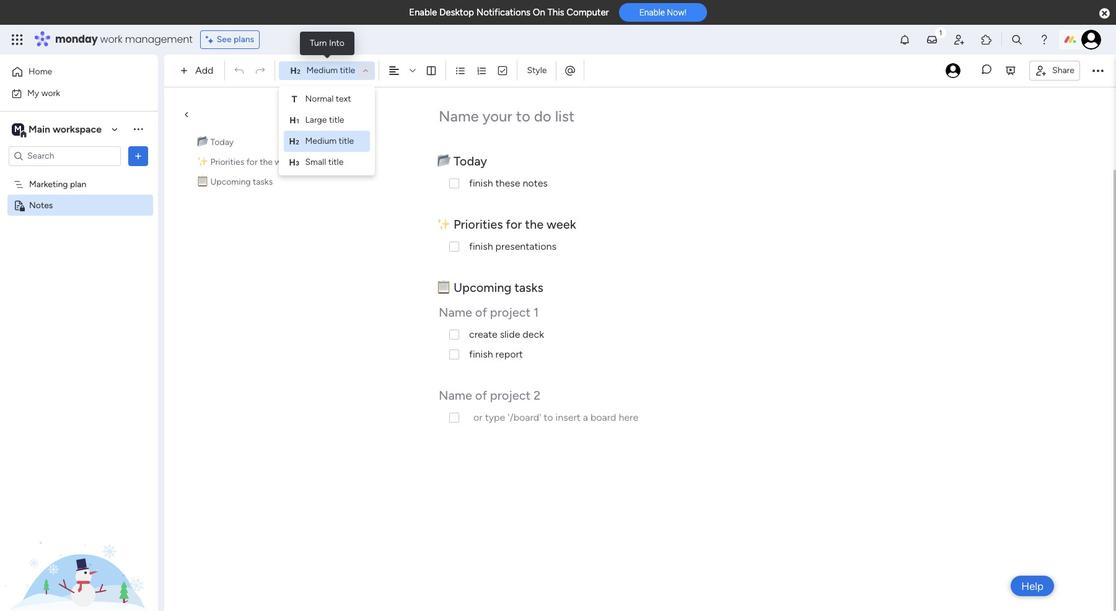 Task type: locate. For each thing, give the bounding box(es) containing it.
add button
[[175, 61, 221, 81]]

finish presentations
[[469, 241, 557, 252]]

share button
[[1030, 60, 1081, 80]]

work for my
[[41, 88, 60, 98]]

0 vertical spatial week
[[275, 157, 295, 167]]

1 vertical spatial ✨
[[437, 217, 451, 232]]

add
[[195, 64, 214, 76]]

medium down turn
[[307, 65, 338, 76]]

📋 upcoming tasks
[[197, 177, 273, 187], [437, 280, 544, 295]]

week up presentations
[[547, 217, 576, 232]]

the
[[260, 157, 273, 167], [525, 217, 544, 232]]

workspace selection element
[[12, 122, 104, 138]]

workspace
[[53, 123, 102, 135]]

1 horizontal spatial priorities
[[454, 217, 503, 232]]

1 vertical spatial upcoming
[[454, 280, 512, 295]]

0 vertical spatial 📋 upcoming tasks
[[197, 177, 273, 187]]

finish left presentations
[[469, 241, 493, 252]]

2 finish from the top
[[469, 241, 493, 252]]

1 vertical spatial finish
[[469, 241, 493, 252]]

on
[[533, 7, 546, 18]]

upcoming
[[210, 177, 251, 187], [454, 280, 512, 295]]

enable left now!
[[640, 8, 665, 18]]

see
[[217, 34, 232, 45]]

help
[[1022, 580, 1044, 592]]

private board image
[[13, 199, 25, 211]]

computer
[[567, 7, 609, 18]]

text
[[336, 94, 351, 104]]

week
[[275, 157, 295, 167], [547, 217, 576, 232]]

0 vertical spatial 📂 today
[[197, 137, 234, 148]]

option
[[0, 173, 158, 175]]

1 horizontal spatial tasks
[[515, 280, 544, 295]]

into
[[329, 38, 345, 48]]

share
[[1053, 65, 1075, 75]]

0 horizontal spatial work
[[41, 88, 60, 98]]

0 horizontal spatial 📂
[[197, 137, 208, 148]]

layout image
[[426, 65, 437, 76]]

the up presentations
[[525, 217, 544, 232]]

finish these notes
[[469, 177, 548, 189]]

the left small
[[260, 157, 273, 167]]

0 vertical spatial the
[[260, 157, 273, 167]]

0 vertical spatial medium
[[307, 65, 338, 76]]

1 horizontal spatial upcoming
[[454, 280, 512, 295]]

work inside button
[[41, 88, 60, 98]]

1 horizontal spatial 📋 upcoming tasks
[[437, 280, 544, 295]]

0 vertical spatial priorities
[[210, 157, 244, 167]]

✨ priorities for the week
[[197, 157, 295, 167], [437, 217, 576, 232]]

notifications
[[477, 7, 531, 18]]

1 vertical spatial 📂 today
[[437, 154, 490, 169]]

1 finish from the top
[[469, 177, 493, 189]]

0 vertical spatial ✨
[[197, 157, 208, 167]]

turn
[[310, 38, 327, 48]]

0 horizontal spatial ✨ priorities for the week
[[197, 157, 295, 167]]

enable left the desktop
[[409, 7, 437, 18]]

0 vertical spatial for
[[247, 157, 258, 167]]

small title
[[305, 157, 344, 167]]

lottie animation image
[[0, 486, 158, 611]]

help image
[[1039, 33, 1051, 46]]

my work
[[27, 88, 60, 98]]

work right monday
[[100, 32, 122, 47]]

plan
[[70, 179, 86, 189]]

finish for finish presentations
[[469, 241, 493, 252]]

see plans button
[[200, 30, 260, 49]]

style
[[527, 65, 547, 76]]

1 horizontal spatial week
[[547, 217, 576, 232]]

select product image
[[11, 33, 24, 46]]

notes
[[29, 200, 53, 211]]

tasks
[[253, 177, 273, 187], [515, 280, 544, 295]]

large title
[[305, 115, 344, 125]]

finish down create
[[469, 348, 493, 360]]

title
[[340, 65, 355, 76], [329, 115, 344, 125], [339, 136, 354, 146], [328, 157, 344, 167]]

work right my
[[41, 88, 60, 98]]

normal
[[305, 94, 334, 104]]

0 vertical spatial tasks
[[253, 177, 273, 187]]

title right small
[[328, 157, 344, 167]]

1 horizontal spatial enable
[[640, 8, 665, 18]]

marketing
[[29, 179, 68, 189]]

monday
[[55, 32, 98, 47]]

kendall parks image
[[1082, 30, 1102, 50]]

turn into
[[310, 38, 345, 48]]

workspace image
[[12, 122, 24, 136]]

1 vertical spatial 📋 upcoming tasks
[[437, 280, 544, 295]]

0 vertical spatial 📋
[[197, 177, 208, 187]]

1 vertical spatial 📂
[[437, 154, 451, 169]]

presentations
[[496, 241, 557, 252]]

1 vertical spatial for
[[506, 217, 522, 232]]

title right large
[[329, 115, 344, 125]]

enable for enable desktop notifications on this computer
[[409, 7, 437, 18]]

0 horizontal spatial today
[[210, 137, 234, 148]]

week left small
[[275, 157, 295, 167]]

title up text
[[340, 65, 355, 76]]

3 finish from the top
[[469, 348, 493, 360]]

medium title down large title
[[305, 136, 354, 146]]

0 horizontal spatial priorities
[[210, 157, 244, 167]]

monday work management
[[55, 32, 193, 47]]

medium title down the turn into on the top left of the page
[[307, 65, 355, 76]]

0 vertical spatial ✨ priorities for the week
[[197, 157, 295, 167]]

0 horizontal spatial enable
[[409, 7, 437, 18]]

1 horizontal spatial today
[[454, 154, 487, 169]]

these
[[496, 177, 521, 189]]

create
[[469, 329, 498, 340]]

1 horizontal spatial the
[[525, 217, 544, 232]]

0 horizontal spatial 📋 upcoming tasks
[[197, 177, 273, 187]]

0 vertical spatial finish
[[469, 177, 493, 189]]

for
[[247, 157, 258, 167], [506, 217, 522, 232]]

1 horizontal spatial for
[[506, 217, 522, 232]]

finish for finish these notes
[[469, 177, 493, 189]]

medium title
[[307, 65, 355, 76], [305, 136, 354, 146]]

main workspace
[[29, 123, 102, 135]]

1 vertical spatial 📋
[[437, 280, 451, 295]]

now!
[[667, 8, 687, 18]]

work for monday
[[100, 32, 122, 47]]

1 horizontal spatial ✨
[[437, 217, 451, 232]]

Search in workspace field
[[26, 149, 104, 163]]

0 horizontal spatial upcoming
[[210, 177, 251, 187]]

1 vertical spatial the
[[525, 217, 544, 232]]

finish left these
[[469, 177, 493, 189]]

priorities
[[210, 157, 244, 167], [454, 217, 503, 232]]

1 vertical spatial work
[[41, 88, 60, 98]]

enable
[[409, 7, 437, 18], [640, 8, 665, 18]]

lottie animation element
[[0, 486, 158, 611]]

0 vertical spatial work
[[100, 32, 122, 47]]

0 horizontal spatial 📋
[[197, 177, 208, 187]]

my
[[27, 88, 39, 98]]

medium up small title
[[305, 136, 337, 146]]

2 vertical spatial finish
[[469, 348, 493, 360]]

1 horizontal spatial work
[[100, 32, 122, 47]]

list box
[[0, 171, 158, 383]]

📋
[[197, 177, 208, 187], [437, 280, 451, 295]]

0 horizontal spatial the
[[260, 157, 273, 167]]

📂 today
[[197, 137, 234, 148], [437, 154, 490, 169]]

📂
[[197, 137, 208, 148], [437, 154, 451, 169]]

medium
[[307, 65, 338, 76], [305, 136, 337, 146]]

deck
[[523, 329, 544, 340]]

enable inside button
[[640, 8, 665, 18]]

1 vertical spatial ✨ priorities for the week
[[437, 217, 576, 232]]

finish
[[469, 177, 493, 189], [469, 241, 493, 252], [469, 348, 493, 360]]

today
[[210, 137, 234, 148], [454, 154, 487, 169]]

work
[[100, 32, 122, 47], [41, 88, 60, 98]]

home button
[[7, 62, 133, 82]]

✨
[[197, 157, 208, 167], [437, 217, 451, 232]]



Task type: vqa. For each thing, say whether or not it's contained in the screenshot.
the 'text'
yes



Task type: describe. For each thing, give the bounding box(es) containing it.
small
[[305, 157, 326, 167]]

see plans
[[217, 34, 254, 45]]

enable desktop notifications on this computer
[[409, 7, 609, 18]]

bulleted list image
[[455, 65, 467, 76]]

0 vertical spatial upcoming
[[210, 177, 251, 187]]

enable now!
[[640, 8, 687, 18]]

search everything image
[[1011, 33, 1024, 46]]

1 horizontal spatial ✨ priorities for the week
[[437, 217, 576, 232]]

0 horizontal spatial ✨
[[197, 157, 208, 167]]

create slide deck
[[469, 329, 544, 340]]

marketing plan
[[29, 179, 86, 189]]

finish report
[[469, 348, 523, 360]]

board activity image
[[946, 63, 961, 78]]

mention image
[[565, 64, 577, 77]]

notes
[[523, 177, 548, 189]]

1 horizontal spatial 📂 today
[[437, 154, 490, 169]]

report
[[496, 348, 523, 360]]

1 vertical spatial today
[[454, 154, 487, 169]]

large
[[305, 115, 327, 125]]

dapulse close image
[[1100, 7, 1111, 20]]

options image
[[132, 150, 144, 162]]

style button
[[522, 60, 553, 81]]

slide
[[500, 329, 520, 340]]

v2 ellipsis image
[[1093, 63, 1104, 79]]

home
[[29, 66, 52, 77]]

enable now! button
[[619, 3, 707, 22]]

1 vertical spatial tasks
[[515, 280, 544, 295]]

this
[[548, 7, 565, 18]]

0 horizontal spatial for
[[247, 157, 258, 167]]

notifications image
[[899, 33, 911, 46]]

apps image
[[981, 33, 993, 46]]

m
[[14, 124, 22, 134]]

0 vertical spatial medium title
[[307, 65, 355, 76]]

invite members image
[[954, 33, 966, 46]]

help button
[[1011, 576, 1055, 596]]

management
[[125, 32, 193, 47]]

title down large title
[[339, 136, 354, 146]]

workspace options image
[[132, 123, 144, 135]]

inbox image
[[926, 33, 939, 46]]

0 horizontal spatial week
[[275, 157, 295, 167]]

1 vertical spatial medium
[[305, 136, 337, 146]]

normal text
[[305, 94, 351, 104]]

enable for enable now!
[[640, 8, 665, 18]]

1 horizontal spatial 📂
[[437, 154, 451, 169]]

1 vertical spatial medium title
[[305, 136, 354, 146]]

list box containing marketing plan
[[0, 171, 158, 383]]

checklist image
[[498, 65, 509, 76]]

0 vertical spatial today
[[210, 137, 234, 148]]

1 horizontal spatial 📋
[[437, 280, 451, 295]]

0 horizontal spatial tasks
[[253, 177, 273, 187]]

0 vertical spatial 📂
[[197, 137, 208, 148]]

my work button
[[7, 83, 133, 103]]

numbered list image
[[476, 65, 488, 76]]

1 vertical spatial priorities
[[454, 217, 503, 232]]

0 horizontal spatial 📂 today
[[197, 137, 234, 148]]

1 vertical spatial week
[[547, 217, 576, 232]]

plans
[[234, 34, 254, 45]]

main
[[29, 123, 50, 135]]

desktop
[[440, 7, 474, 18]]

1 image
[[936, 25, 947, 39]]

finish for finish report
[[469, 348, 493, 360]]



